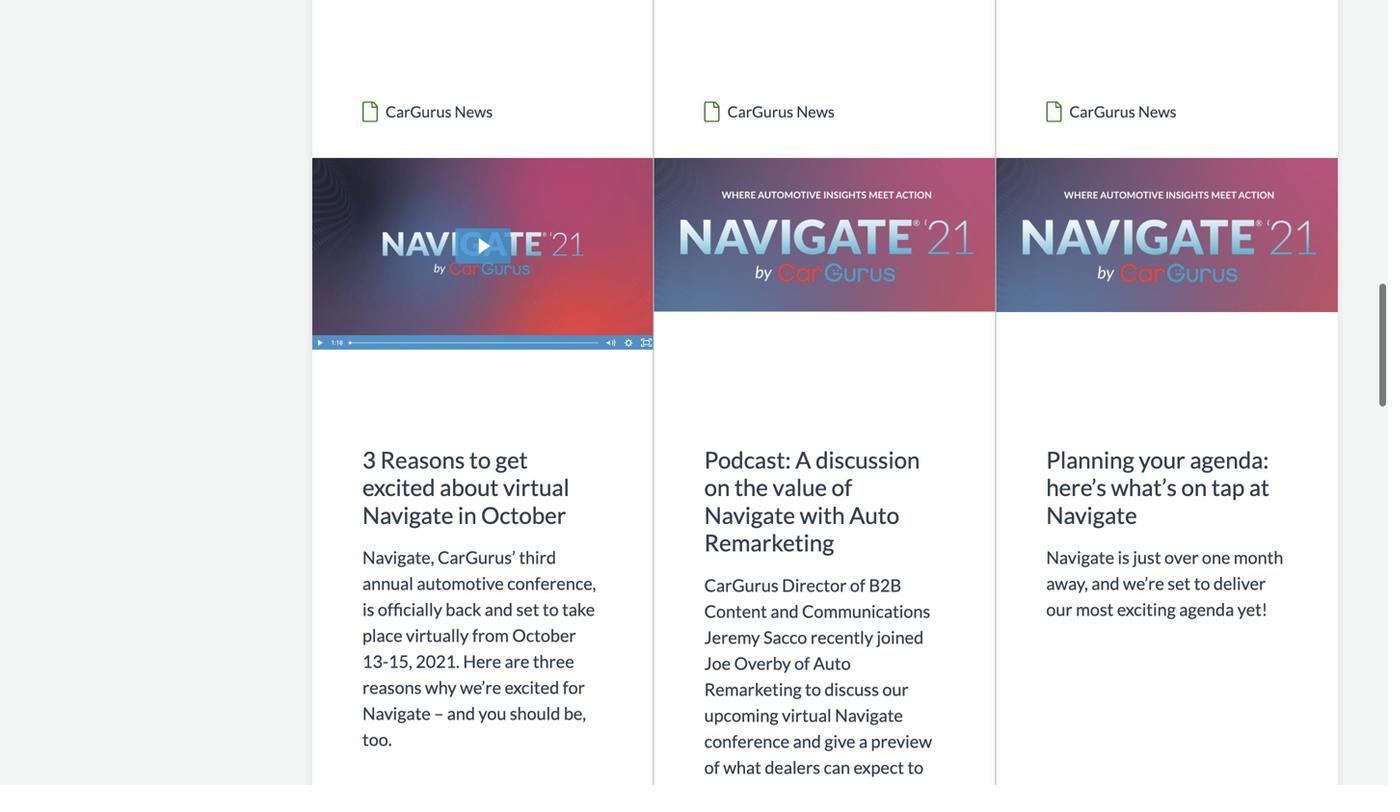 Task type: locate. For each thing, give the bounding box(es) containing it.
1 vertical spatial excited
[[505, 677, 559, 699]]

set
[[1168, 573, 1191, 594], [516, 599, 539, 621]]

annual
[[362, 573, 413, 594]]

to down conference,
[[543, 599, 559, 621]]

2 image to illustrate article content image from the left
[[654, 158, 995, 396]]

reasons
[[362, 677, 422, 699]]

0 horizontal spatial on
[[704, 474, 730, 501]]

we're inside navigate is just over one month away, and we're set to deliver our most exciting agenda yet!
[[1123, 573, 1164, 594]]

virtual
[[503, 474, 569, 501], [782, 705, 832, 726]]

navigate inside planning your agenda: here's what's on tap at navigate
[[1046, 502, 1137, 529]]

0 vertical spatial we're
[[1123, 573, 1164, 594]]

1 horizontal spatial virtual
[[782, 705, 832, 726]]

a
[[795, 446, 811, 474]]

1 vertical spatial auto
[[813, 653, 851, 674]]

october
[[481, 502, 566, 529], [512, 625, 576, 647]]

1 horizontal spatial image to illustrate article content image
[[654, 158, 995, 396]]

navigate up navigate,
[[362, 502, 453, 529]]

cargurus inside cargurus director of b2b content and communications jeremy sacco recently joined joe overby of auto remarketing to discuss our upcoming virtual navigate conference and give a preview of what dealers can expect to learn.
[[704, 575, 779, 596]]

1 horizontal spatial is
[[1118, 547, 1130, 568]]

0 vertical spatial remarketing
[[704, 529, 834, 557]]

on left the
[[704, 474, 730, 501]]

1 image to illustrate article content image from the left
[[312, 158, 653, 396]]

and
[[1092, 573, 1120, 594], [485, 599, 513, 621], [771, 601, 799, 622], [447, 703, 475, 725], [793, 731, 821, 752]]

excited
[[362, 474, 435, 501], [505, 677, 559, 699]]

why
[[425, 677, 457, 699]]

1 vertical spatial we're
[[460, 677, 501, 699]]

value
[[773, 474, 827, 501]]

3 cargurus news link from the left
[[996, 0, 1338, 158]]

auto down the recently
[[813, 653, 851, 674]]

cargurus news link
[[312, 0, 653, 158], [654, 0, 995, 158], [996, 0, 1338, 158]]

month
[[1234, 547, 1284, 568]]

1 horizontal spatial cargurus news link
[[654, 0, 995, 158]]

1 vertical spatial is
[[362, 599, 374, 621]]

we're up "exciting"
[[1123, 573, 1164, 594]]

1 news from the left
[[455, 102, 493, 121]]

remarketing
[[704, 529, 834, 557], [704, 679, 802, 700]]

2 news from the left
[[796, 102, 835, 121]]

0 horizontal spatial we're
[[460, 677, 501, 699]]

over
[[1165, 547, 1199, 568]]

you
[[479, 703, 506, 725]]

1 horizontal spatial news
[[796, 102, 835, 121]]

0 horizontal spatial cargurus news
[[386, 102, 493, 121]]

1 vertical spatial remarketing
[[704, 679, 802, 700]]

preview
[[871, 731, 932, 752]]

auto right with in the bottom of the page
[[849, 502, 899, 529]]

0 horizontal spatial cargurus news link
[[312, 0, 653, 158]]

2 remarketing from the top
[[704, 679, 802, 700]]

of
[[832, 474, 852, 501], [850, 575, 866, 596], [794, 653, 810, 674], [704, 757, 720, 778]]

cargurus'
[[438, 547, 516, 568]]

0 horizontal spatial set
[[516, 599, 539, 621]]

0 vertical spatial excited
[[362, 474, 435, 501]]

0 horizontal spatial image to illustrate article content image
[[312, 158, 653, 396]]

news
[[455, 102, 493, 121], [796, 102, 835, 121], [1138, 102, 1177, 121]]

october inside "navigate, cargurus' third annual automotive conference, is officially back and set to take place virtually from october 13-15, 2021. here are three reasons why we're excited for navigate – and you should be, too."
[[512, 625, 576, 647]]

agenda:
[[1190, 446, 1269, 474]]

navigate down reasons
[[362, 703, 431, 725]]

planning your agenda: here's what's on tap at navigate
[[1046, 446, 1270, 529]]

our most
[[1046, 599, 1114, 621]]

2 horizontal spatial news
[[1138, 102, 1177, 121]]

navigate
[[362, 502, 453, 529], [704, 502, 795, 529], [1046, 502, 1137, 529], [1046, 547, 1115, 568], [362, 703, 431, 725], [835, 705, 903, 726]]

to inside navigate is just over one month away, and we're set to deliver our most exciting agenda yet!
[[1194, 573, 1210, 594]]

remarketing down the
[[704, 529, 834, 557]]

to inside 3 reasons to get excited about virtual navigate in october
[[469, 446, 491, 474]]

and up from
[[485, 599, 513, 621]]

navigate down here's
[[1046, 502, 1137, 529]]

are
[[505, 651, 530, 673]]

cargurus director of b2b content and communications jeremy sacco recently joined joe overby of auto remarketing to discuss our upcoming virtual navigate conference and give a preview of what dealers can expect to learn.
[[704, 575, 932, 786]]

1 vertical spatial october
[[512, 625, 576, 647]]

2 on from the left
[[1181, 474, 1207, 501]]

one
[[1202, 547, 1230, 568]]

and inside navigate is just over one month away, and we're set to deliver our most exciting agenda yet!
[[1092, 573, 1120, 594]]

virtual inside cargurus director of b2b content and communications jeremy sacco recently joined joe overby of auto remarketing to discuss our upcoming virtual navigate conference and give a preview of what dealers can expect to learn.
[[782, 705, 832, 726]]

0 vertical spatial auto
[[849, 502, 899, 529]]

2 cargurus news from the left
[[728, 102, 835, 121]]

on inside planning your agenda: here's what's on tap at navigate
[[1181, 474, 1207, 501]]

1 horizontal spatial excited
[[505, 677, 559, 699]]

remarketing down overby
[[704, 679, 802, 700]]

content
[[704, 601, 767, 622]]

13-
[[362, 651, 389, 673]]

on left tap
[[1181, 474, 1207, 501]]

3 news from the left
[[1138, 102, 1177, 121]]

is
[[1118, 547, 1130, 568], [362, 599, 374, 621]]

2 horizontal spatial image to illustrate article content image
[[996, 158, 1338, 396]]

we're down "here"
[[460, 677, 501, 699]]

is inside "navigate, cargurus' third annual automotive conference, is officially back and set to take place virtually from october 13-15, 2021. here are three reasons why we're excited for navigate – and you should be, too."
[[362, 599, 374, 621]]

to inside "navigate, cargurus' third annual automotive conference, is officially back and set to take place virtually from october 13-15, 2021. here are three reasons why we're excited for navigate – and you should be, too."
[[543, 599, 559, 621]]

0 horizontal spatial excited
[[362, 474, 435, 501]]

15,
[[389, 651, 412, 673]]

to up "about"
[[469, 446, 491, 474]]

0 vertical spatial is
[[1118, 547, 1130, 568]]

1 horizontal spatial on
[[1181, 474, 1207, 501]]

conference
[[704, 731, 790, 752]]

1 horizontal spatial set
[[1168, 573, 1191, 594]]

1 vertical spatial virtual
[[782, 705, 832, 726]]

image to illustrate article content image for agenda:
[[996, 158, 1338, 396]]

1 remarketing from the top
[[704, 529, 834, 557]]

dealers
[[765, 757, 820, 778]]

set down conference,
[[516, 599, 539, 621]]

0 horizontal spatial news
[[455, 102, 493, 121]]

navigate inside "navigate, cargurus' third annual automotive conference, is officially back and set to take place virtually from october 13-15, 2021. here are three reasons why we're excited for navigate – and you should be, too."
[[362, 703, 431, 725]]

set down the over
[[1168, 573, 1191, 594]]

navigate is just over one month away, and we're set to deliver our most exciting agenda yet!
[[1046, 547, 1284, 621]]

too.
[[362, 729, 392, 751]]

excited up should
[[505, 677, 559, 699]]

your
[[1139, 446, 1186, 474]]

0 vertical spatial virtual
[[503, 474, 569, 501]]

to up agenda
[[1194, 573, 1210, 594]]

at
[[1249, 474, 1270, 501]]

auto inside cargurus director of b2b content and communications jeremy sacco recently joined joe overby of auto remarketing to discuss our upcoming virtual navigate conference and give a preview of what dealers can expect to learn.
[[813, 653, 851, 674]]

cargurus news
[[386, 102, 493, 121], [728, 102, 835, 121], [1069, 102, 1177, 121]]

auto
[[849, 502, 899, 529], [813, 653, 851, 674]]

virtual down get
[[503, 474, 569, 501]]

tap
[[1212, 474, 1245, 501]]

what
[[723, 757, 761, 778]]

0 vertical spatial set
[[1168, 573, 1191, 594]]

overby
[[734, 653, 791, 674]]

october up three
[[512, 625, 576, 647]]

is up place
[[362, 599, 374, 621]]

0 vertical spatial october
[[481, 502, 566, 529]]

on
[[704, 474, 730, 501], [1181, 474, 1207, 501]]

and up our most
[[1092, 573, 1120, 594]]

navigate, cargurus' third annual automotive conference, is officially back and set to take place virtually from october 13-15, 2021. here are three reasons why we're excited for navigate – and you should be, too.
[[362, 547, 596, 751]]

here
[[463, 651, 501, 673]]

deliver
[[1214, 573, 1266, 594]]

of up with in the bottom of the page
[[832, 474, 852, 501]]

cargurus
[[386, 102, 452, 121], [728, 102, 794, 121], [1069, 102, 1135, 121], [704, 575, 779, 596]]

excited down "reasons"
[[362, 474, 435, 501]]

news for 1st cargurus news link from the right
[[1138, 102, 1177, 121]]

0 horizontal spatial virtual
[[503, 474, 569, 501]]

1 vertical spatial set
[[516, 599, 539, 621]]

1 cargurus news from the left
[[386, 102, 493, 121]]

from
[[472, 625, 509, 647]]

1 on from the left
[[704, 474, 730, 501]]

2 horizontal spatial cargurus news
[[1069, 102, 1177, 121]]

and up sacco
[[771, 601, 799, 622]]

just
[[1133, 547, 1161, 568]]

about
[[440, 474, 499, 501]]

1 horizontal spatial cargurus news
[[728, 102, 835, 121]]

virtually
[[406, 625, 469, 647]]

1 horizontal spatial we're
[[1123, 573, 1164, 594]]

and right –
[[447, 703, 475, 725]]

navigate up away,
[[1046, 547, 1115, 568]]

0 horizontal spatial is
[[362, 599, 374, 621]]

navigate down the
[[704, 502, 795, 529]]

news for 3rd cargurus news link from the right
[[455, 102, 493, 121]]

october up third
[[481, 502, 566, 529]]

navigate up a
[[835, 705, 903, 726]]

we're
[[1123, 573, 1164, 594], [460, 677, 501, 699]]

3 image to illustrate article content image from the left
[[996, 158, 1338, 396]]

excited inside 3 reasons to get excited about virtual navigate in october
[[362, 474, 435, 501]]

virtual up 'give'
[[782, 705, 832, 726]]

three
[[533, 651, 574, 673]]

is left just
[[1118, 547, 1130, 568]]

2 horizontal spatial cargurus news link
[[996, 0, 1338, 158]]

conference,
[[507, 573, 596, 594]]

image to illustrate article content image
[[312, 158, 653, 396], [654, 158, 995, 396], [996, 158, 1338, 396]]

to
[[469, 446, 491, 474], [1194, 573, 1210, 594], [543, 599, 559, 621], [805, 679, 821, 700], [908, 757, 924, 778]]

automotive
[[417, 573, 504, 594]]

our
[[882, 679, 909, 700]]



Task type: vqa. For each thing, say whether or not it's contained in the screenshot.
the left June
no



Task type: describe. For each thing, give the bounding box(es) containing it.
director
[[782, 575, 847, 596]]

reasons
[[380, 446, 465, 474]]

back
[[446, 599, 481, 621]]

planning
[[1046, 446, 1134, 474]]

expect
[[854, 757, 904, 778]]

communications
[[802, 601, 931, 622]]

to left discuss
[[805, 679, 821, 700]]

b2b
[[869, 575, 902, 596]]

remarketing inside cargurus director of b2b content and communications jeremy sacco recently joined joe overby of auto remarketing to discuss our upcoming virtual navigate conference and give a preview of what dealers can expect to learn.
[[704, 679, 802, 700]]

on inside podcast: a discussion on the value of navigate with auto remarketing
[[704, 474, 730, 501]]

be,
[[564, 703, 586, 725]]

upcoming
[[704, 705, 779, 726]]

discuss
[[825, 679, 879, 700]]

learn.
[[704, 783, 747, 786]]

3
[[362, 446, 376, 474]]

in
[[458, 502, 477, 529]]

for
[[563, 677, 585, 699]]

navigate inside 3 reasons to get excited about virtual navigate in october
[[362, 502, 453, 529]]

navigate inside navigate is just over one month away, and we're set to deliver our most exciting agenda yet!
[[1046, 547, 1115, 568]]

here's
[[1046, 474, 1107, 501]]

virtual inside 3 reasons to get excited about virtual navigate in october
[[503, 474, 569, 501]]

remarketing inside podcast: a discussion on the value of navigate with auto remarketing
[[704, 529, 834, 557]]

set inside navigate is just over one month away, and we're set to deliver our most exciting agenda yet!
[[1168, 573, 1191, 594]]

to down preview
[[908, 757, 924, 778]]

sacco
[[763, 627, 807, 648]]

third
[[519, 547, 556, 568]]

2021.
[[416, 651, 460, 673]]

should
[[510, 703, 560, 725]]

and up dealers at the bottom
[[793, 731, 821, 752]]

agenda
[[1179, 599, 1234, 621]]

navigate inside podcast: a discussion on the value of navigate with auto remarketing
[[704, 502, 795, 529]]

excited inside "navigate, cargurus' third annual automotive conference, is officially back and set to take place virtually from october 13-15, 2021. here are three reasons why we're excited for navigate – and you should be, too."
[[505, 677, 559, 699]]

navigate inside cargurus director of b2b content and communications jeremy sacco recently joined joe overby of auto remarketing to discuss our upcoming virtual navigate conference and give a preview of what dealers can expect to learn.
[[835, 705, 903, 726]]

october inside 3 reasons to get excited about virtual navigate in october
[[481, 502, 566, 529]]

of down sacco
[[794, 653, 810, 674]]

podcast:
[[704, 446, 791, 474]]

of inside podcast: a discussion on the value of navigate with auto remarketing
[[832, 474, 852, 501]]

with
[[800, 502, 845, 529]]

jeremy
[[704, 627, 760, 648]]

set inside "navigate, cargurus' third annual automotive conference, is officially back and set to take place virtually from october 13-15, 2021. here are three reasons why we're excited for navigate – and you should be, too."
[[516, 599, 539, 621]]

image to illustrate article content image for discussion
[[654, 158, 995, 396]]

image to illustrate article content image for to
[[312, 158, 653, 396]]

auto inside podcast: a discussion on the value of navigate with auto remarketing
[[849, 502, 899, 529]]

take
[[562, 599, 595, 621]]

of up learn.
[[704, 757, 720, 778]]

get
[[495, 446, 528, 474]]

3 cargurus news from the left
[[1069, 102, 1177, 121]]

navigate,
[[362, 547, 434, 568]]

joe
[[704, 653, 731, 674]]

discussion
[[816, 446, 920, 474]]

yet!
[[1238, 599, 1268, 621]]

can
[[824, 757, 850, 778]]

podcast: a discussion on the value of navigate with auto remarketing
[[704, 446, 920, 557]]

the
[[735, 474, 768, 501]]

we're inside "navigate, cargurus' third annual automotive conference, is officially back and set to take place virtually from october 13-15, 2021. here are three reasons why we're excited for navigate – and you should be, too."
[[460, 677, 501, 699]]

joined
[[877, 627, 924, 648]]

away,
[[1046, 573, 1088, 594]]

recently
[[811, 627, 873, 648]]

3 reasons to get excited about virtual navigate in october
[[362, 446, 569, 529]]

2 cargurus news link from the left
[[654, 0, 995, 158]]

officially
[[378, 599, 442, 621]]

of up "communications"
[[850, 575, 866, 596]]

a
[[859, 731, 868, 752]]

give
[[825, 731, 856, 752]]

what's
[[1111, 474, 1177, 501]]

is inside navigate is just over one month away, and we're set to deliver our most exciting agenda yet!
[[1118, 547, 1130, 568]]

news for second cargurus news link from right
[[796, 102, 835, 121]]

1 cargurus news link from the left
[[312, 0, 653, 158]]

exciting
[[1117, 599, 1176, 621]]

–
[[434, 703, 444, 725]]

place
[[362, 625, 403, 647]]



